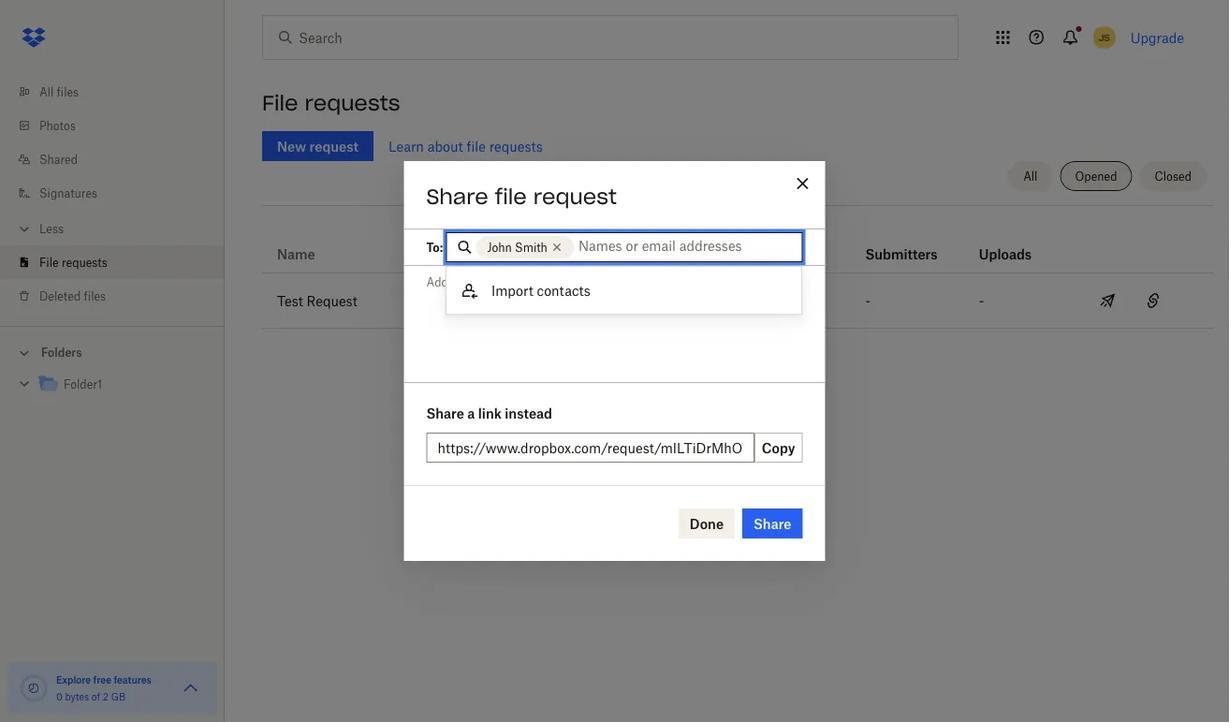 Task type: describe. For each thing, give the bounding box(es) containing it.
2 - from the left
[[979, 293, 985, 309]]

name
[[277, 246, 315, 262]]

deleted files link
[[15, 279, 225, 313]]

learn about file requests link
[[389, 138, 543, 154]]

all button
[[1009, 161, 1053, 191]]

copy
[[762, 440, 796, 456]]

all for all files
[[39, 85, 54, 99]]

photos
[[39, 118, 76, 133]]

smith
[[515, 240, 548, 254]]

of
[[92, 691, 100, 702]]

all files
[[39, 85, 79, 99]]

share for share file request
[[427, 184, 489, 210]]

less
[[39, 221, 64, 236]]

bytes
[[65, 691, 89, 702]]

Share a link instead text field
[[438, 437, 743, 458]]

file requests list item
[[0, 245, 225, 279]]

upgrade
[[1131, 30, 1185, 45]]

file inside list item
[[39, 255, 59, 269]]

share for share a link instead
[[427, 406, 464, 421]]

shared
[[39, 152, 78, 166]]

0 vertical spatial requests
[[305, 90, 400, 116]]

explore
[[56, 674, 91, 686]]

quota usage element
[[19, 673, 49, 703]]

john smith button
[[476, 236, 574, 258]]

signatures link
[[15, 176, 225, 210]]

request
[[307, 293, 358, 309]]

copy link image
[[1142, 289, 1165, 312]]

folder1 link
[[37, 372, 210, 398]]

11/16/2023
[[525, 293, 596, 309]]

Contact input text field
[[579, 236, 794, 256]]

contacts
[[537, 282, 591, 298]]

a
[[468, 406, 475, 421]]

row containing name
[[262, 213, 1215, 273]]

features
[[114, 674, 152, 686]]

less image
[[15, 220, 34, 238]]

photos link
[[15, 109, 225, 142]]

created button
[[525, 243, 576, 265]]

all files link
[[15, 75, 225, 109]]

1 - from the left
[[866, 293, 871, 309]]

done button
[[679, 509, 735, 539]]

john
[[487, 240, 512, 254]]

file requests inside list item
[[39, 255, 108, 269]]

learn about file requests
[[389, 138, 543, 154]]

shared link
[[15, 142, 225, 176]]

closed button
[[1140, 161, 1207, 191]]



Task type: locate. For each thing, give the bounding box(es) containing it.
learn
[[389, 138, 424, 154]]

file requests
[[262, 90, 400, 116], [39, 255, 108, 269]]

requests up "deleted files"
[[62, 255, 108, 269]]

send email image
[[1097, 289, 1119, 312]]

0 horizontal spatial requests
[[62, 255, 108, 269]]

file
[[467, 138, 486, 154], [495, 184, 527, 210]]

0 vertical spatial files
[[57, 85, 79, 99]]

table
[[262, 213, 1215, 329]]

signatures
[[39, 186, 97, 200]]

0 vertical spatial file requests
[[262, 90, 400, 116]]

import
[[492, 282, 534, 298]]

1 vertical spatial file
[[39, 255, 59, 269]]

import contacts option
[[447, 274, 802, 306]]

0
[[56, 691, 62, 702]]

1 column header from the left
[[866, 220, 941, 265]]

0 horizontal spatial -
[[866, 293, 871, 309]]

1 horizontal spatial file
[[262, 90, 298, 116]]

0 vertical spatial file
[[467, 138, 486, 154]]

file right about
[[467, 138, 486, 154]]

folder1
[[64, 377, 102, 391]]

all up photos
[[39, 85, 54, 99]]

file up john smith
[[495, 184, 527, 210]]

0 horizontal spatial file requests
[[39, 255, 108, 269]]

all left opened button
[[1024, 169, 1038, 183]]

share a link instead
[[427, 406, 553, 421]]

folders button
[[0, 338, 225, 366]]

free
[[93, 674, 111, 686]]

all inside button
[[1024, 169, 1038, 183]]

1 horizontal spatial requests
[[305, 90, 400, 116]]

row
[[262, 213, 1215, 273], [262, 273, 1215, 329]]

folders
[[41, 346, 82, 360]]

files right deleted
[[84, 289, 106, 303]]

instead
[[505, 406, 553, 421]]

2 vertical spatial share
[[754, 516, 792, 531]]

file requests up "deleted files"
[[39, 255, 108, 269]]

file requests up learn at the left top
[[262, 90, 400, 116]]

explore free features 0 bytes of 2 gb
[[56, 674, 152, 702]]

1 vertical spatial all
[[1024, 169, 1038, 183]]

0 vertical spatial share
[[427, 184, 489, 210]]

test
[[277, 293, 303, 309]]

Add a message (optional) text field
[[404, 266, 826, 379]]

1 horizontal spatial -
[[979, 293, 985, 309]]

test request
[[277, 293, 358, 309]]

done
[[690, 516, 724, 531]]

-
[[866, 293, 871, 309], [979, 293, 985, 309]]

1 horizontal spatial file
[[495, 184, 527, 210]]

share inside button
[[754, 516, 792, 531]]

share right done
[[754, 516, 792, 531]]

share file request
[[427, 184, 617, 210]]

0 horizontal spatial file
[[39, 255, 59, 269]]

2 vertical spatial requests
[[62, 255, 108, 269]]

requests
[[305, 90, 400, 116], [490, 138, 543, 154], [62, 255, 108, 269]]

deleted files
[[39, 289, 106, 303]]

share left a
[[427, 406, 464, 421]]

0 horizontal spatial files
[[57, 85, 79, 99]]

0 horizontal spatial all
[[39, 85, 54, 99]]

1 row from the top
[[262, 213, 1215, 273]]

created
[[525, 246, 576, 262]]

files up photos
[[57, 85, 79, 99]]

share file request dialog
[[404, 161, 826, 561]]

1 vertical spatial file requests
[[39, 255, 108, 269]]

gb
[[111, 691, 126, 702]]

upgrade link
[[1131, 30, 1185, 45]]

0 vertical spatial all
[[39, 85, 54, 99]]

0 horizontal spatial column header
[[866, 220, 941, 265]]

requests up learn at the left top
[[305, 90, 400, 116]]

1 horizontal spatial file requests
[[262, 90, 400, 116]]

deleted
[[39, 289, 81, 303]]

opened button
[[1061, 161, 1133, 191]]

0 vertical spatial file
[[262, 90, 298, 116]]

copy button
[[755, 433, 803, 463]]

2 horizontal spatial requests
[[490, 138, 543, 154]]

list
[[0, 64, 225, 326]]

request
[[534, 184, 617, 210]]

0 horizontal spatial file
[[467, 138, 486, 154]]

1 vertical spatial share
[[427, 406, 464, 421]]

cell
[[1169, 273, 1215, 328]]

1 vertical spatial requests
[[490, 138, 543, 154]]

john smith
[[487, 240, 548, 254]]

all
[[39, 85, 54, 99], [1024, 169, 1038, 183]]

column header
[[866, 220, 941, 265], [979, 220, 1054, 265]]

about
[[428, 138, 463, 154]]

file requests link
[[15, 245, 225, 279]]

table containing name
[[262, 213, 1215, 329]]

dropbox image
[[15, 19, 52, 56]]

2 column header from the left
[[979, 220, 1054, 265]]

files
[[57, 85, 79, 99], [84, 289, 106, 303]]

opened
[[1076, 169, 1118, 183]]

1 horizontal spatial column header
[[979, 220, 1054, 265]]

row containing test request
[[262, 273, 1215, 329]]

requests up the share file request
[[490, 138, 543, 154]]

file
[[262, 90, 298, 116], [39, 255, 59, 269]]

all for all
[[1024, 169, 1038, 183]]

share button
[[743, 509, 803, 539]]

list containing all files
[[0, 64, 225, 326]]

import contacts
[[492, 282, 591, 298]]

files for deleted files
[[84, 289, 106, 303]]

files for all files
[[57, 85, 79, 99]]

1 horizontal spatial all
[[1024, 169, 1038, 183]]

1 vertical spatial files
[[84, 289, 106, 303]]

pro trial element
[[761, 243, 791, 265]]

2
[[103, 691, 109, 702]]

link
[[478, 406, 502, 421]]

2 row from the top
[[262, 273, 1215, 329]]

share down the learn about file requests link
[[427, 184, 489, 210]]

file inside dialog
[[495, 184, 527, 210]]

share
[[427, 184, 489, 210], [427, 406, 464, 421], [754, 516, 792, 531]]

1 horizontal spatial files
[[84, 289, 106, 303]]

closed
[[1155, 169, 1192, 183]]

requests inside list item
[[62, 255, 108, 269]]

to:
[[427, 240, 443, 254]]

1 vertical spatial file
[[495, 184, 527, 210]]



Task type: vqa. For each thing, say whether or not it's contained in the screenshot.
Products Popup Button
no



